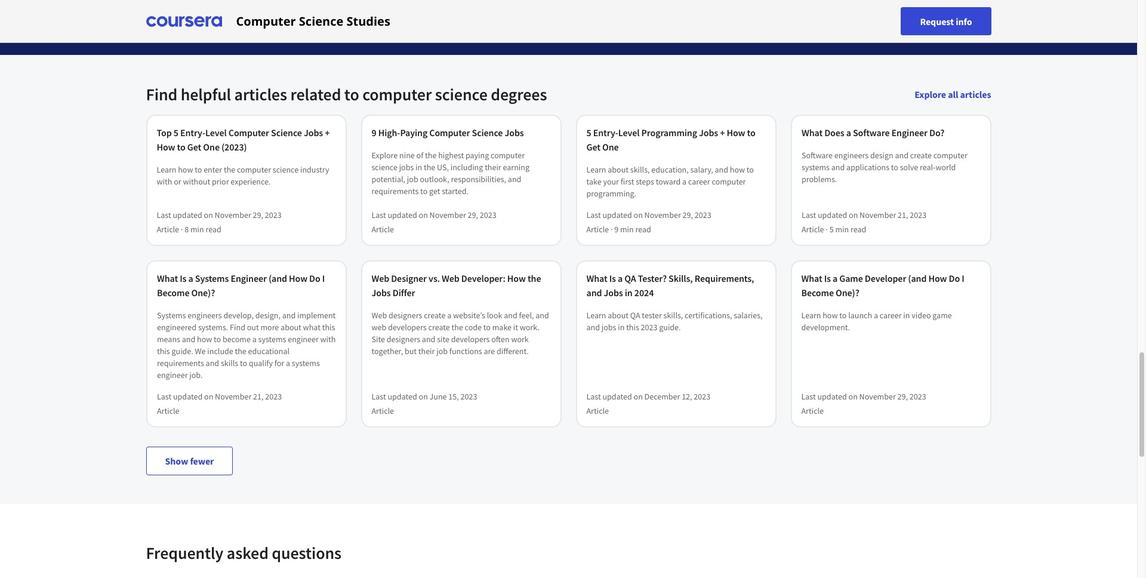 Task type: locate. For each thing, give the bounding box(es) containing it.
1 horizontal spatial jobs
[[602, 322, 617, 333]]

top 5 entry-level computer science jobs + how to get one (2023) link
[[157, 125, 336, 154]]

is inside what is a systems engineer (and how do i become one)?
[[180, 272, 186, 284]]

1 horizontal spatial (and
[[909, 272, 927, 284]]

software up problems.
[[802, 150, 833, 161]]

0 horizontal spatial engineer
[[231, 272, 267, 284]]

(2023)
[[222, 141, 247, 153]]

21, inside last updated on november 21, 2023 article
[[253, 391, 263, 402]]

2023 inside 'learn about qa tester skills, certifications, salaries, and jobs in this 2023 guide.'
[[641, 322, 658, 333]]

articles for all
[[961, 88, 992, 100]]

a inside what is a qa tester? skills, requirements, and jobs in 2024
[[618, 272, 623, 284]]

in for what is a qa tester? skills, requirements, and jobs in 2024
[[625, 287, 633, 299]]

0 horizontal spatial i
[[322, 272, 325, 284]]

article for what is a systems engineer (and how do i become one)?
[[157, 406, 179, 416]]

engineer for do?
[[892, 127, 928, 139]]

1 is from the left
[[180, 272, 186, 284]]

0 horizontal spatial find
[[146, 84, 178, 105]]

jobs for is
[[602, 322, 617, 333]]

their right 'but'
[[419, 346, 435, 357]]

learn up 'or'
[[157, 164, 176, 175]]

how inside the systems engineers develop, design, and implement engineered systems. find out more about what this means and how to become a systems engineer with this guide. we include the educational requirements and skills to qualify for a systems engineer job.
[[197, 334, 212, 345]]

software up design
[[853, 127, 890, 139]]

computer up earning
[[491, 150, 525, 161]]

guide. left we
[[171, 346, 193, 357]]

2023 for what is a game developer (and how do i become one)?
[[910, 391, 927, 402]]

2 read from the left
[[636, 224, 652, 235]]

1 horizontal spatial engineer
[[288, 334, 319, 345]]

5 right top
[[174, 127, 179, 139]]

1 horizontal spatial their
[[485, 162, 502, 173]]

science inside the explore nine of the highest paying computer science jobs in the us, including their earning potential, job outlook, responsibilities, and requirements to get started.
[[372, 162, 398, 173]]

a
[[847, 127, 851, 139], [683, 176, 687, 187], [188, 272, 193, 284], [618, 272, 623, 284], [833, 272, 838, 284], [447, 310, 452, 321], [874, 310, 879, 321], [252, 334, 256, 345], [286, 358, 290, 369]]

systems inside software engineers design and create computer systems and applications to solve real-world problems.
[[802, 162, 830, 173]]

1 min from the left
[[190, 224, 204, 235]]

updated inside last updated on november 29, 2023 article · 9 min read
[[603, 210, 632, 220]]

3 read from the left
[[851, 224, 867, 235]]

what left tester?
[[587, 272, 608, 284]]

guide. inside the systems engineers develop, design, and implement engineered systems. find out more about what this means and how to become a systems engineer with this guide. we include the educational requirements and skills to qualify for a systems engineer job.
[[171, 346, 193, 357]]

1 horizontal spatial this
[[322, 322, 335, 333]]

engineer down what
[[288, 334, 319, 345]]

0 horizontal spatial ·
[[181, 224, 183, 235]]

learn inside 'learn about qa tester skills, certifications, salaries, and jobs in this 2023 guide.'
[[587, 310, 607, 321]]

1 vertical spatial their
[[419, 346, 435, 357]]

job
[[407, 174, 419, 185], [437, 346, 448, 357]]

potential,
[[372, 174, 406, 185]]

do inside what is a game developer (and how do i become one)?
[[949, 272, 961, 284]]

computer up experience.
[[237, 164, 271, 175]]

explore left nine
[[372, 150, 398, 161]]

21, down solve
[[898, 210, 909, 220]]

on for game
[[849, 391, 858, 402]]

one up the enter
[[203, 141, 220, 153]]

articles up top 5 entry-level computer science jobs + how to get one (2023) link
[[235, 84, 287, 105]]

read down steps
[[636, 224, 652, 235]]

0 vertical spatial 9
[[372, 127, 377, 139]]

web
[[372, 272, 390, 284], [442, 272, 460, 284], [372, 310, 387, 321]]

show fewer
[[165, 455, 214, 467]]

0 vertical spatial jobs
[[399, 162, 414, 173]]

updated for what is a systems engineer (and how do i become one)?
[[173, 391, 202, 402]]

2 horizontal spatial science
[[435, 84, 488, 105]]

last updated on december 12, 2023 article
[[587, 391, 711, 416]]

2023 inside last updated on june 15, 2023 article
[[461, 391, 477, 402]]

is inside what is a qa tester? skills, requirements, and jobs in 2024
[[610, 272, 616, 284]]

skills, inside 'learn about skills, education, salary, and how to take your first steps toward a career computer programming.'
[[631, 164, 650, 175]]

article for web designer vs. web developer: how the jobs differ
[[372, 406, 394, 416]]

article inside last updated on november 21, 2023 article
[[157, 406, 179, 416]]

9 down programming.
[[615, 224, 619, 235]]

in inside 'learn about qa tester skills, certifications, salaries, and jobs in this 2023 guide.'
[[618, 322, 625, 333]]

updated for top 5 entry-level computer science jobs + how to get one (2023)
[[173, 210, 202, 220]]

0 horizontal spatial articles
[[235, 84, 287, 105]]

one inside top 5 entry-level computer science jobs + how to get one (2023)
[[203, 141, 220, 153]]

0 vertical spatial engineer
[[892, 127, 928, 139]]

systems down more
[[258, 334, 286, 345]]

min for one
[[621, 224, 634, 235]]

learn inside 'learn about skills, education, salary, and how to take your first steps toward a career computer programming.'
[[587, 164, 607, 175]]

1 become from the left
[[157, 287, 189, 299]]

1 horizontal spatial articles
[[961, 88, 992, 100]]

with left 'or'
[[157, 176, 172, 187]]

last inside last updated on november 29, 2023 article · 8 min read
[[157, 210, 171, 220]]

and inside 'learn about skills, education, salary, and how to take your first steps toward a career computer programming.'
[[715, 164, 729, 175]]

0 vertical spatial their
[[485, 162, 502, 173]]

0 horizontal spatial engineer
[[157, 370, 188, 381]]

software
[[853, 127, 890, 139], [802, 150, 833, 161]]

one)? up systems.
[[191, 287, 215, 299]]

updated inside last updated on november 21, 2023 article · 5 min read
[[818, 210, 847, 220]]

skills, up steps
[[631, 164, 650, 175]]

29, for developer
[[898, 391, 909, 402]]

a left website's
[[447, 310, 452, 321]]

2 horizontal spatial systems
[[802, 162, 830, 173]]

2023 inside last updated on november 29, 2023 article · 8 min read
[[265, 210, 282, 220]]

0 horizontal spatial min
[[190, 224, 204, 235]]

certifications,
[[685, 310, 733, 321]]

engineer inside what is a systems engineer (and how do i become one)?
[[231, 272, 267, 284]]

5 inside top 5 entry-level computer science jobs + how to get one (2023)
[[174, 127, 179, 139]]

on inside last updated on december 12, 2023 article
[[634, 391, 643, 402]]

industry
[[300, 164, 329, 175]]

what is a game developer (and how do i become one)?
[[802, 272, 965, 299]]

how up 'or'
[[178, 164, 193, 175]]

0 horizontal spatial science
[[273, 164, 299, 175]]

jobs up industry
[[304, 127, 323, 139]]

last updated on june 15, 2023 article
[[372, 391, 477, 416]]

the up "feel,"
[[528, 272, 541, 284]]

+ right programming
[[721, 127, 725, 139]]

get
[[187, 141, 201, 153], [587, 141, 601, 153]]

science
[[299, 13, 344, 29], [271, 127, 302, 139], [472, 127, 503, 139]]

how for what is a game developer (and how do i become one)?
[[929, 272, 948, 284]]

0 vertical spatial qa
[[625, 272, 637, 284]]

· inside last updated on november 21, 2023 article · 5 min read
[[826, 224, 828, 235]]

how
[[178, 164, 193, 175], [730, 164, 746, 175], [823, 310, 838, 321], [197, 334, 212, 345]]

29, for computer
[[253, 210, 263, 220]]

2 is from the left
[[610, 272, 616, 284]]

1 vertical spatial designers
[[387, 334, 421, 345]]

computer inside software engineers design and create computer systems and applications to solve real-world problems.
[[934, 150, 968, 161]]

december
[[645, 391, 681, 402]]

engineers inside software engineers design and create computer systems and applications to solve real-world problems.
[[835, 150, 869, 161]]

become for what is a systems engineer (and how do i become one)?
[[157, 287, 189, 299]]

highest
[[439, 150, 464, 161]]

do up implement
[[309, 272, 320, 284]]

2 min from the left
[[621, 224, 634, 235]]

web designer vs. web developer: how the jobs differ
[[372, 272, 541, 299]]

job left outlook,
[[407, 174, 419, 185]]

what
[[303, 322, 320, 333]]

+ up industry
[[325, 127, 330, 139]]

2023 inside last updated on november 29, 2023 article · 9 min read
[[695, 210, 712, 220]]

1 vertical spatial guide.
[[171, 346, 193, 357]]

0 horizontal spatial read
[[206, 224, 221, 235]]

about left tester
[[608, 310, 629, 321]]

1 horizontal spatial with
[[320, 334, 336, 345]]

0 horizontal spatial guide.
[[171, 346, 193, 357]]

0 horizontal spatial job
[[407, 174, 419, 185]]

1 horizontal spatial job
[[437, 346, 448, 357]]

1 horizontal spatial 9
[[615, 224, 619, 235]]

2023 for 5 entry-level programming jobs + how to get one
[[695, 210, 712, 220]]

the
[[425, 150, 437, 161], [424, 162, 436, 173], [224, 164, 235, 175], [528, 272, 541, 284], [452, 322, 463, 333], [235, 346, 246, 357]]

5 inside last updated on november 21, 2023 article · 5 min read
[[830, 224, 834, 235]]

1 vertical spatial career
[[880, 310, 902, 321]]

computer up high- on the top left of the page
[[363, 84, 432, 105]]

5 up take
[[587, 127, 592, 139]]

0 horizontal spatial 5
[[174, 127, 179, 139]]

1 i from the left
[[322, 272, 325, 284]]

1 (and from the left
[[268, 272, 287, 284]]

21,
[[898, 210, 909, 220], [253, 391, 263, 402]]

november for level
[[215, 210, 251, 220]]

how for 5 entry-level programming jobs + how to get one
[[727, 127, 746, 139]]

article for what is a qa tester? skills, requirements, and jobs in 2024
[[587, 406, 609, 416]]

computer up world
[[934, 150, 968, 161]]

show
[[165, 455, 188, 467]]

all
[[949, 88, 959, 100]]

nine
[[400, 150, 415, 161]]

1 vertical spatial software
[[802, 150, 833, 161]]

0 vertical spatial designers
[[389, 310, 423, 321]]

the inside learn how to enter the computer science industry with or without prior experience.
[[224, 164, 235, 175]]

last inside last updated on november 21, 2023 article · 5 min read
[[802, 210, 816, 220]]

1 do from the left
[[309, 272, 320, 284]]

about for in
[[608, 310, 629, 321]]

a down out
[[252, 334, 256, 345]]

1 horizontal spatial skills,
[[664, 310, 684, 321]]

0 horizontal spatial with
[[157, 176, 172, 187]]

about
[[608, 164, 629, 175], [608, 310, 629, 321], [280, 322, 301, 333]]

on for level
[[204, 210, 213, 220]]

enter
[[204, 164, 222, 175]]

articles for helpful
[[235, 84, 287, 105]]

2023 for web designer vs. web developer: how the jobs differ
[[461, 391, 477, 402]]

last for what is a qa tester? skills, requirements, and jobs in 2024
[[587, 391, 601, 402]]

min for to
[[190, 224, 204, 235]]

june
[[430, 391, 447, 402]]

2 horizontal spatial min
[[836, 224, 849, 235]]

1 vertical spatial jobs
[[602, 322, 617, 333]]

1 horizontal spatial is
[[610, 272, 616, 284]]

updated
[[173, 210, 202, 220], [388, 210, 417, 220], [603, 210, 632, 220], [818, 210, 847, 220], [173, 391, 202, 402], [388, 391, 417, 402], [603, 391, 632, 402], [818, 391, 847, 402]]

updated for what is a qa tester? skills, requirements, and jobs in 2024
[[603, 391, 632, 402]]

one)? down game
[[836, 287, 860, 299]]

1 get from the left
[[187, 141, 201, 153]]

find helpful articles related to computer science degrees
[[146, 84, 547, 105]]

1 horizontal spatial entry-
[[594, 127, 619, 139]]

this down 2024
[[627, 322, 640, 333]]

3 · from the left
[[826, 224, 828, 235]]

asked
[[227, 542, 269, 564]]

science up 9 high-paying computer science jobs link
[[435, 84, 488, 105]]

1 horizontal spatial become
[[802, 287, 834, 299]]

0 horizontal spatial software
[[802, 150, 833, 161]]

explore inside the explore nine of the highest paying computer science jobs in the us, including their earning potential, job outlook, responsibilities, and requirements to get started.
[[372, 150, 398, 161]]

what inside what is a systems engineer (and how do i become one)?
[[157, 272, 178, 284]]

on for web
[[419, 391, 428, 402]]

1 horizontal spatial engineer
[[892, 127, 928, 139]]

about inside the systems engineers develop, design, and implement engineered systems. find out more about what this means and how to become a systems engineer with this guide. we include the educational requirements and skills to qualify for a systems engineer job.
[[280, 322, 301, 333]]

5 entry-level programming jobs + how to get one
[[587, 127, 756, 153]]

3 is from the left
[[825, 272, 831, 284]]

jobs inside top 5 entry-level computer science jobs + how to get one (2023)
[[304, 127, 323, 139]]

on inside last updated on november 29, 2023 article · 9 min read
[[634, 210, 643, 220]]

learn inside learn how to launch a career in video game development.
[[802, 310, 822, 321]]

1 vertical spatial skills,
[[664, 310, 684, 321]]

min inside last updated on november 29, 2023 article · 8 min read
[[190, 224, 204, 235]]

to inside the explore nine of the highest paying computer science jobs in the us, including their earning potential, job outlook, responsibilities, and requirements to get started.
[[421, 186, 428, 197]]

find up become
[[230, 322, 245, 333]]

developers up 'but'
[[388, 322, 427, 333]]

0 vertical spatial engineer
[[288, 334, 319, 345]]

computer inside learn how to enter the computer science industry with or without prior experience.
[[237, 164, 271, 175]]

one up your
[[603, 141, 619, 153]]

explore left all
[[915, 88, 947, 100]]

level left programming
[[619, 127, 640, 139]]

1 vertical spatial developers
[[451, 334, 490, 345]]

1 horizontal spatial min
[[621, 224, 634, 235]]

engineers for systems
[[187, 310, 222, 321]]

previous testimonial element
[[160, 0, 189, 208]]

engineers
[[835, 150, 869, 161], [187, 310, 222, 321]]

1 vertical spatial with
[[320, 334, 336, 345]]

engineers up applications
[[835, 150, 869, 161]]

jobs left differ
[[372, 287, 391, 299]]

science left studies
[[299, 13, 344, 29]]

0 horizontal spatial engineers
[[187, 310, 222, 321]]

in for explore nine of the highest paying computer science jobs in the us, including their earning potential, job outlook, responsibilities, and requirements to get started.
[[416, 162, 422, 173]]

1 vertical spatial explore
[[372, 150, 398, 161]]

0 horizontal spatial entry-
[[180, 127, 205, 139]]

one)?
[[191, 287, 215, 299], [836, 287, 860, 299]]

last inside last updated on november 29, 2023 article · 9 min read
[[587, 210, 601, 220]]

updated for what does a software engineer do?
[[818, 210, 847, 220]]

this down means
[[157, 346, 170, 357]]

(and
[[268, 272, 287, 284], [909, 272, 927, 284]]

1 horizontal spatial systems
[[195, 272, 229, 284]]

engineer left do?
[[892, 127, 928, 139]]

1 horizontal spatial get
[[587, 141, 601, 153]]

feel,
[[519, 310, 534, 321]]

1 vertical spatial engineer
[[231, 272, 267, 284]]

1 horizontal spatial i
[[962, 272, 965, 284]]

1 horizontal spatial science
[[372, 162, 398, 173]]

2 i from the left
[[962, 272, 965, 284]]

1 one from the left
[[203, 141, 220, 153]]

code
[[465, 322, 482, 333]]

to inside 'learn about skills, education, salary, and how to take your first steps toward a career computer programming.'
[[747, 164, 754, 175]]

2 get from the left
[[587, 141, 601, 153]]

systems engineers develop, design, and implement engineered systems. find out more about what this means and how to become a systems engineer with this guide. we include the educational requirements and skills to qualify for a systems engineer job.
[[157, 310, 336, 381]]

the left code
[[452, 322, 463, 333]]

video
[[912, 310, 932, 321]]

9 left high- on the top left of the page
[[372, 127, 377, 139]]

0 horizontal spatial do
[[309, 272, 320, 284]]

1 horizontal spatial do
[[949, 272, 961, 284]]

1 vertical spatial engineers
[[187, 310, 222, 321]]

0 vertical spatial job
[[407, 174, 419, 185]]

how for what is a systems engineer (and how do i become one)?
[[289, 272, 307, 284]]

developer:
[[462, 272, 506, 284]]

systems
[[195, 272, 229, 284], [157, 310, 186, 321]]

engineer for (and
[[231, 272, 267, 284]]

1 entry- from the left
[[180, 127, 205, 139]]

5 entry-level programming jobs + how to get one link
[[587, 125, 766, 154]]

on inside last updated on june 15, 2023 article
[[419, 391, 428, 402]]

min right 8
[[190, 224, 204, 235]]

science up potential,
[[372, 162, 398, 173]]

what does a software engineer do?
[[802, 127, 945, 139]]

differ
[[393, 287, 415, 299]]

salary,
[[691, 164, 714, 175]]

3 min from the left
[[836, 224, 849, 235]]

is for qa
[[610, 272, 616, 284]]

about for one
[[608, 164, 629, 175]]

read
[[206, 224, 221, 235], [636, 224, 652, 235], [851, 224, 867, 235]]

the inside the systems engineers develop, design, and implement engineered systems. find out more about what this means and how to become a systems engineer with this guide. we include the educational requirements and skills to qualify for a systems engineer job.
[[235, 346, 246, 357]]

1 one)? from the left
[[191, 287, 215, 299]]

systems up develop,
[[195, 272, 229, 284]]

(and for developer
[[909, 272, 927, 284]]

1 + from the left
[[325, 127, 330, 139]]

2023 inside last updated on november 21, 2023 article
[[265, 391, 282, 402]]

articles right all
[[961, 88, 992, 100]]

0 horizontal spatial get
[[187, 141, 201, 153]]

to
[[345, 84, 359, 105], [748, 127, 756, 139], [177, 141, 186, 153], [891, 162, 899, 173], [195, 164, 202, 175], [747, 164, 754, 175], [421, 186, 428, 197], [840, 310, 847, 321], [484, 322, 491, 333], [214, 334, 221, 345], [240, 358, 247, 369]]

how inside 5 entry-level programming jobs + how to get one
[[727, 127, 746, 139]]

updated inside last updated on november 21, 2023 article
[[173, 391, 202, 402]]

· inside last updated on november 29, 2023 article · 8 min read
[[181, 224, 183, 235]]

systems.
[[198, 322, 228, 333]]

1 horizontal spatial ·
[[611, 224, 613, 235]]

design,
[[255, 310, 280, 321]]

1 vertical spatial systems
[[157, 310, 186, 321]]

2 vertical spatial about
[[280, 322, 301, 333]]

2 one from the left
[[603, 141, 619, 153]]

learn up development.
[[802, 310, 822, 321]]

engineer up develop,
[[231, 272, 267, 284]]

0 horizontal spatial systems
[[157, 310, 186, 321]]

career
[[689, 176, 711, 187], [880, 310, 902, 321]]

1 vertical spatial find
[[230, 322, 245, 333]]

science up industry
[[271, 127, 302, 139]]

what
[[802, 127, 823, 139], [157, 272, 178, 284], [587, 272, 608, 284], [802, 272, 823, 284]]

0 vertical spatial create
[[910, 150, 932, 161]]

(and right developer
[[909, 272, 927, 284]]

a inside what is a systems engineer (and how do i become one)?
[[188, 272, 193, 284]]

entry-
[[180, 127, 205, 139], [594, 127, 619, 139]]

9
[[372, 127, 377, 139], [615, 224, 619, 235]]

a right toward
[[683, 176, 687, 187]]

learn about qa tester skills, certifications, salaries, and jobs in this 2023 guide.
[[587, 310, 763, 333]]

1 horizontal spatial +
[[721, 127, 725, 139]]

november
[[215, 210, 251, 220], [430, 210, 466, 220], [645, 210, 681, 220], [860, 210, 896, 220], [215, 391, 251, 402], [860, 391, 896, 402]]

web inside web designers create a website's look and feel, and web developers create the code to make it work. site designers and site developers often work together, but their job functions are different.
[[372, 310, 387, 321]]

5
[[174, 127, 179, 139], [587, 127, 592, 139], [830, 224, 834, 235]]

their up responsibilities,
[[485, 162, 502, 173]]

the up the prior
[[224, 164, 235, 175]]

this right what
[[322, 322, 335, 333]]

article inside last updated on november 29, 2023 article · 9 min read
[[587, 224, 609, 235]]

systems
[[802, 162, 830, 173], [258, 334, 286, 345], [292, 358, 320, 369]]

science left industry
[[273, 164, 299, 175]]

what for what is a qa tester? skills, requirements, and jobs in 2024
[[587, 272, 608, 284]]

level up the (2023)
[[205, 127, 227, 139]]

1 · from the left
[[181, 224, 183, 235]]

science for degrees
[[435, 84, 488, 105]]

0 vertical spatial engineers
[[835, 150, 869, 161]]

career down what is a game developer (and how do i become one)? link
[[880, 310, 902, 321]]

min up game
[[836, 224, 849, 235]]

2 + from the left
[[721, 127, 725, 139]]

· inside last updated on november 29, 2023 article · 9 min read
[[611, 224, 613, 235]]

get up without
[[187, 141, 201, 153]]

science
[[435, 84, 488, 105], [372, 162, 398, 173], [273, 164, 299, 175]]

29, for science
[[468, 210, 478, 220]]

article for what is a game developer (and how do i become one)?
[[802, 406, 824, 416]]

0 horizontal spatial is
[[180, 272, 186, 284]]

last inside last updated on november 21, 2023 article
[[157, 391, 171, 402]]

find up top
[[146, 84, 178, 105]]

a left tester?
[[618, 272, 623, 284]]

developers
[[388, 322, 427, 333], [451, 334, 490, 345]]

2 (and from the left
[[909, 272, 927, 284]]

1 horizontal spatial read
[[636, 224, 652, 235]]

without
[[183, 176, 210, 187]]

2 horizontal spatial 5
[[830, 224, 834, 235]]

the right "of"
[[425, 150, 437, 161]]

how
[[727, 127, 746, 139], [157, 141, 175, 153], [289, 272, 307, 284], [508, 272, 526, 284], [929, 272, 948, 284]]

1 horizontal spatial developers
[[451, 334, 490, 345]]

what for what is a systems engineer (and how do i become one)?
[[157, 272, 178, 284]]

how inside what is a systems engineer (and how do i become one)?
[[289, 272, 307, 284]]

2 do from the left
[[949, 272, 961, 284]]

last for web designer vs. web developer: how the jobs differ
[[372, 391, 386, 402]]

0 vertical spatial systems
[[195, 272, 229, 284]]

requirements up job.
[[157, 358, 204, 369]]

i
[[322, 272, 325, 284], [962, 272, 965, 284]]

2 horizontal spatial ·
[[826, 224, 828, 235]]

to inside learn how to enter the computer science industry with or without prior experience.
[[195, 164, 202, 175]]

a right launch in the right of the page
[[874, 310, 879, 321]]

do
[[309, 272, 320, 284], [949, 272, 961, 284]]

0 vertical spatial with
[[157, 176, 172, 187]]

one)? for systems
[[191, 287, 215, 299]]

1 vertical spatial qa
[[631, 310, 641, 321]]

2 horizontal spatial is
[[825, 272, 831, 284]]

this
[[322, 322, 335, 333], [627, 322, 640, 333], [157, 346, 170, 357]]

on for computer
[[419, 210, 428, 220]]

1 vertical spatial systems
[[258, 334, 286, 345]]

computer science studies
[[236, 13, 391, 29]]

game
[[840, 272, 864, 284]]

skills, right tester
[[664, 310, 684, 321]]

2 entry- from the left
[[594, 127, 619, 139]]

0 horizontal spatial last updated on november 29, 2023 article
[[372, 210, 497, 235]]

1 vertical spatial 9
[[615, 224, 619, 235]]

1 vertical spatial job
[[437, 346, 448, 357]]

more
[[260, 322, 279, 333]]

· down programming.
[[611, 224, 613, 235]]

a left game
[[833, 272, 838, 284]]

1 vertical spatial requirements
[[157, 358, 204, 369]]

read right 8
[[206, 224, 221, 235]]

is down 8
[[180, 272, 186, 284]]

is left tester?
[[610, 272, 616, 284]]

do inside what is a systems engineer (and how do i become one)?
[[309, 272, 320, 284]]

1 horizontal spatial one)?
[[836, 287, 860, 299]]

1 read from the left
[[206, 224, 221, 235]]

qa up 2024
[[625, 272, 637, 284]]

jobs inside 'learn about qa tester skills, certifications, salaries, and jobs in this 2023 guide.'
[[602, 322, 617, 333]]

requirements down potential,
[[372, 186, 419, 197]]

1 level from the left
[[205, 127, 227, 139]]

a down 8
[[188, 272, 193, 284]]

read inside last updated on november 21, 2023 article · 5 min read
[[851, 224, 867, 235]]

updated inside last updated on november 29, 2023 article · 8 min read
[[173, 210, 202, 220]]

how inside learn how to launch a career in video game development.
[[823, 310, 838, 321]]

0 horizontal spatial one
[[203, 141, 220, 153]]

november inside last updated on november 29, 2023 article · 9 min read
[[645, 210, 681, 220]]

9 inside 9 high-paying computer science jobs link
[[372, 127, 377, 139]]

0 vertical spatial skills,
[[631, 164, 650, 175]]

0 horizontal spatial their
[[419, 346, 435, 357]]

engineers inside the systems engineers develop, design, and implement engineered systems. find out more about what this means and how to become a systems engineer with this guide. we include the educational requirements and skills to qualify for a systems engineer job.
[[187, 310, 222, 321]]

learn for what is a qa tester? skills, requirements, and jobs in 2024
[[587, 310, 607, 321]]

with down what
[[320, 334, 336, 345]]

+ inside top 5 entry-level computer science jobs + how to get one (2023)
[[325, 127, 330, 139]]

qa left tester
[[631, 310, 641, 321]]

2 one)? from the left
[[836, 287, 860, 299]]

0 horizontal spatial (and
[[268, 272, 287, 284]]

updated inside last updated on december 12, 2023 article
[[603, 391, 632, 402]]

computer down salary,
[[712, 176, 746, 187]]

0 horizontal spatial one)?
[[191, 287, 215, 299]]

(and inside what is a systems engineer (and how do i become one)?
[[268, 272, 287, 284]]

0 vertical spatial requirements
[[372, 186, 419, 197]]

what is a systems engineer (and how do i become one)? link
[[157, 271, 336, 300]]

how up we
[[197, 334, 212, 345]]

site
[[437, 334, 450, 345]]

last for what does a software engineer do?
[[802, 210, 816, 220]]

make
[[493, 322, 512, 333]]

entry- inside 5 entry-level programming jobs + how to get one
[[594, 127, 619, 139]]

become up development.
[[802, 287, 834, 299]]

· down problems.
[[826, 224, 828, 235]]

of
[[417, 150, 424, 161]]

become up engineered
[[157, 287, 189, 299]]

on inside last updated on november 29, 2023 article · 8 min read
[[204, 210, 213, 220]]

how right salary,
[[730, 164, 746, 175]]

last inside last updated on june 15, 2023 article
[[372, 391, 386, 402]]

real-
[[920, 162, 936, 173]]

in inside what is a qa tester? skills, requirements, and jobs in 2024
[[625, 287, 633, 299]]

min down programming.
[[621, 224, 634, 235]]

systems up engineered
[[157, 310, 186, 321]]

engineers for software
[[835, 150, 869, 161]]

0 vertical spatial 21,
[[898, 210, 909, 220]]

0 vertical spatial career
[[689, 176, 711, 187]]

web up 'web'
[[372, 310, 387, 321]]

but
[[405, 346, 417, 357]]

entry- right top
[[180, 127, 205, 139]]

2023 inside last updated on december 12, 2023 article
[[694, 391, 711, 402]]

do for what is a systems engineer (and how do i become one)?
[[309, 272, 320, 284]]

become inside what is a game developer (and how do i become one)?
[[802, 287, 834, 299]]

jobs inside the explore nine of the highest paying computer science jobs in the us, including their earning potential, job outlook, responsibilities, and requirements to get started.
[[399, 162, 414, 173]]

2023 for top 5 entry-level computer science jobs + how to get one (2023)
[[265, 210, 282, 220]]

web for designer
[[372, 272, 390, 284]]

info
[[956, 15, 973, 27]]

1 horizontal spatial 21,
[[898, 210, 909, 220]]

last for 5 entry-level programming jobs + how to get one
[[587, 210, 601, 220]]

designers up 'but'
[[387, 334, 421, 345]]

1 horizontal spatial systems
[[292, 358, 320, 369]]

· left 8
[[181, 224, 183, 235]]

launch
[[849, 310, 873, 321]]

systems right for
[[292, 358, 320, 369]]

0 vertical spatial about
[[608, 164, 629, 175]]

helpful
[[181, 84, 231, 105]]

on inside last updated on november 21, 2023 article · 5 min read
[[849, 210, 858, 220]]

how inside top 5 entry-level computer science jobs + how to get one (2023)
[[157, 141, 175, 153]]

2 · from the left
[[611, 224, 613, 235]]

2 become from the left
[[802, 287, 834, 299]]

the down become
[[235, 346, 246, 357]]

systems up problems.
[[802, 162, 830, 173]]

2 level from the left
[[619, 127, 640, 139]]



Task type: vqa. For each thing, say whether or not it's contained in the screenshot.
Is within the What Is a QA Tester? Skills, Requirements, and Jobs in 2024
yes



Task type: describe. For each thing, give the bounding box(es) containing it.
do for what is a game developer (and how do i become one)?
[[949, 272, 961, 284]]

job inside the explore nine of the highest paying computer science jobs in the us, including their earning potential, job outlook, responsibilities, and requirements to get started.
[[407, 174, 419, 185]]

career inside learn how to launch a career in video game development.
[[880, 310, 902, 321]]

this inside 'learn about qa tester skills, certifications, salaries, and jobs in this 2023 guide.'
[[627, 322, 640, 333]]

what for what does a software engineer do?
[[802, 127, 823, 139]]

2023 for what is a qa tester? skills, requirements, and jobs in 2024
[[694, 391, 711, 402]]

a right for
[[286, 358, 290, 369]]

toward
[[656, 176, 681, 187]]

the up outlook,
[[424, 162, 436, 173]]

work
[[512, 334, 529, 345]]

2024
[[635, 287, 654, 299]]

· for one
[[611, 224, 613, 235]]

salaries,
[[734, 310, 763, 321]]

what does a software engineer do? link
[[802, 125, 981, 140]]

read for one
[[636, 224, 652, 235]]

find inside the systems engineers develop, design, and implement engineered systems. find out more about what this means and how to become a systems engineer with this guide. we include the educational requirements and skills to qualify for a systems engineer job.
[[230, 322, 245, 333]]

last updated on november 21, 2023 article
[[157, 391, 282, 416]]

article for 5 entry-level programming jobs + how to get one
[[587, 224, 609, 235]]

web right vs.
[[442, 272, 460, 284]]

21, for do?
[[898, 210, 909, 220]]

we
[[195, 346, 206, 357]]

with inside the systems engineers develop, design, and implement engineered systems. find out more about what this means and how to become a systems engineer with this guide. we include the educational requirements and skills to qualify for a systems engineer job.
[[320, 334, 336, 345]]

one)? for game
[[836, 287, 860, 299]]

2 vertical spatial create
[[429, 322, 450, 333]]

computer inside 'learn about skills, education, salary, and how to take your first steps toward a career computer programming.'
[[712, 176, 746, 187]]

steps
[[636, 176, 655, 187]]

1 vertical spatial create
[[424, 310, 446, 321]]

create inside software engineers design and create computer systems and applications to solve real-world problems.
[[910, 150, 932, 161]]

2023 for what is a systems engineer (and how do i become one)?
[[265, 391, 282, 402]]

on for software
[[849, 210, 858, 220]]

is for game
[[825, 272, 831, 284]]

slides element
[[146, 19, 992, 31]]

web designer vs. web developer: how the jobs differ link
[[372, 271, 551, 300]]

requirements inside the explore nine of the highest paying computer science jobs in the us, including their earning potential, job outlook, responsibilities, and requirements to get started.
[[372, 186, 419, 197]]

to inside software engineers design and create computer systems and applications to solve real-world problems.
[[891, 162, 899, 173]]

solve
[[900, 162, 919, 173]]

to inside web designers create a website's look and feel, and web developers create the code to make it work. site designers and site developers often work together, but their job functions are different.
[[484, 322, 491, 333]]

1 horizontal spatial software
[[853, 127, 890, 139]]

educational
[[248, 346, 289, 357]]

requirements,
[[695, 272, 755, 284]]

your
[[604, 176, 619, 187]]

what is a qa tester? skills, requirements, and jobs in 2024
[[587, 272, 755, 299]]

jobs inside web designer vs. web developer: how the jobs differ
[[372, 287, 391, 299]]

learn about skills, education, salary, and how to take your first steps toward a career computer programming.
[[587, 164, 754, 199]]

computer for software engineers design and create computer systems and applications to solve real-world problems.
[[934, 150, 968, 161]]

it
[[514, 322, 518, 333]]

fewer
[[190, 455, 214, 467]]

degrees
[[491, 84, 547, 105]]

+ inside 5 entry-level programming jobs + how to get one
[[721, 127, 725, 139]]

next testimonial element
[[949, 0, 978, 208]]

look
[[487, 310, 503, 321]]

experience.
[[231, 176, 271, 187]]

november for software
[[860, 210, 896, 220]]

software engineers design and create computer systems and applications to solve real-world problems.
[[802, 150, 968, 185]]

a right does
[[847, 127, 851, 139]]

computer inside the explore nine of the highest paying computer science jobs in the us, including their earning potential, job outlook, responsibilities, and requirements to get started.
[[491, 150, 525, 161]]

in inside learn how to launch a career in video game development.
[[904, 310, 911, 321]]

paying
[[400, 127, 428, 139]]

learn for 5 entry-level programming jobs + how to get one
[[587, 164, 607, 175]]

how inside learn how to enter the computer science industry with or without prior experience.
[[178, 164, 193, 175]]

on for systems
[[204, 391, 213, 402]]

jobs for high-
[[399, 162, 414, 173]]

systems inside what is a systems engineer (and how do i become one)?
[[195, 272, 229, 284]]

· for to
[[181, 224, 183, 235]]

web
[[372, 322, 387, 333]]

on for qa
[[634, 391, 643, 402]]

5 inside 5 entry-level programming jobs + how to get one
[[587, 127, 592, 139]]

explore nine of the highest paying computer science jobs in the us, including their earning potential, job outlook, responsibilities, and requirements to get started.
[[372, 150, 530, 197]]

on for programming
[[634, 210, 643, 220]]

jobs up earning
[[505, 127, 524, 139]]

a inside web designers create a website's look and feel, and web developers create the code to make it work. site designers and site developers often work together, but their job functions are different.
[[447, 310, 452, 321]]

what for what is a game developer (and how do i become one)?
[[802, 272, 823, 284]]

programming.
[[587, 188, 637, 199]]

i for what is a game developer (and how do i become one)?
[[962, 272, 965, 284]]

one inside 5 entry-level programming jobs + how to get one
[[603, 141, 619, 153]]

article for 9 high-paying computer science jobs
[[372, 224, 394, 235]]

jobs inside what is a qa tester? skills, requirements, and jobs in 2024
[[604, 287, 623, 299]]

last updated on november 29, 2023 article · 9 min read
[[587, 210, 712, 235]]

computer for learn how to enter the computer science industry with or without prior experience.
[[237, 164, 271, 175]]

top
[[157, 127, 172, 139]]

explore for explore nine of the highest paying computer science jobs in the us, including their earning potential, job outlook, responsibilities, and requirements to get started.
[[372, 150, 398, 161]]

updated for 9 high-paying computer science jobs
[[388, 210, 417, 220]]

first
[[621, 176, 635, 187]]

earning
[[503, 162, 530, 173]]

skills,
[[669, 272, 693, 284]]

0 horizontal spatial systems
[[258, 334, 286, 345]]

2 vertical spatial systems
[[292, 358, 320, 369]]

a inside learn how to launch a career in video game development.
[[874, 310, 879, 321]]

systems inside the systems engineers develop, design, and implement engineered systems. find out more about what this means and how to become a systems engineer with this guide. we include the educational requirements and skills to qualify for a systems engineer job.
[[157, 310, 186, 321]]

take
[[587, 176, 602, 187]]

science up paying
[[472, 127, 503, 139]]

prior
[[212, 176, 229, 187]]

qa inside what is a qa tester? skills, requirements, and jobs in 2024
[[625, 272, 637, 284]]

and inside the explore nine of the highest paying computer science jobs in the us, including their earning potential, job outlook, responsibilities, and requirements to get started.
[[508, 174, 522, 185]]

design
[[871, 150, 894, 161]]

last for 9 high-paying computer science jobs
[[372, 210, 386, 220]]

including
[[451, 162, 483, 173]]

read for to
[[206, 224, 221, 235]]

updated for what is a game developer (and how do i become one)?
[[818, 391, 847, 402]]

jobs inside 5 entry-level programming jobs + how to get one
[[700, 127, 719, 139]]

last for what is a systems engineer (and how do i become one)?
[[157, 391, 171, 402]]

web for designers
[[372, 310, 387, 321]]

learn for top 5 entry-level computer science jobs + how to get one (2023)
[[157, 164, 176, 175]]

functions
[[450, 346, 482, 357]]

problems.
[[802, 174, 837, 185]]

november for computer
[[430, 210, 466, 220]]

vs.
[[429, 272, 440, 284]]

level inside top 5 entry-level computer science jobs + how to get one (2023)
[[205, 127, 227, 139]]

and inside what is a qa tester? skills, requirements, and jobs in 2024
[[587, 287, 602, 299]]

article for top 5 entry-level computer science jobs + how to get one (2023)
[[157, 224, 179, 235]]

with inside learn how to enter the computer science industry with or without prior experience.
[[157, 176, 172, 187]]

the inside web designer vs. web developer: how the jobs differ
[[528, 272, 541, 284]]

how inside web designer vs. web developer: how the jobs differ
[[508, 272, 526, 284]]

developer
[[865, 272, 907, 284]]

computer for find helpful articles related to computer science degrees
[[363, 84, 432, 105]]

show fewer button
[[146, 447, 233, 475]]

qualify
[[249, 358, 273, 369]]

november for systems
[[215, 391, 251, 402]]

how inside 'learn about skills, education, salary, and how to take your first steps toward a career computer programming.'
[[730, 164, 746, 175]]

or
[[174, 176, 181, 187]]

request
[[921, 15, 955, 27]]

to inside 5 entry-level programming jobs + how to get one
[[748, 127, 756, 139]]

requirements inside the systems engineers develop, design, and implement engineered systems. find out more about what this means and how to become a systems engineer with this guide. we include the educational requirements and skills to qualify for a systems engineer job.
[[157, 358, 204, 369]]

different.
[[497, 346, 529, 357]]

development.
[[802, 322, 851, 333]]

1 vertical spatial engineer
[[157, 370, 188, 381]]

the inside web designers create a website's look and feel, and web developers create the code to make it work. site designers and site developers often work together, but their job functions are different.
[[452, 322, 463, 333]]

9 inside last updated on november 29, 2023 article · 9 min read
[[615, 224, 619, 235]]

2023 for what does a software engineer do?
[[910, 210, 927, 220]]

last for top 5 entry-level computer science jobs + how to get one (2023)
[[157, 210, 171, 220]]

implement
[[297, 310, 336, 321]]

game
[[933, 310, 953, 321]]

computer inside top 5 entry-level computer science jobs + how to get one (2023)
[[229, 127, 269, 139]]

a inside what is a game developer (and how do i become one)?
[[833, 272, 838, 284]]

work.
[[520, 322, 540, 333]]

top 5 entry-level computer science jobs + how to get one (2023)
[[157, 127, 330, 153]]

a inside 'learn about skills, education, salary, and how to take your first steps toward a career computer programming.'
[[683, 176, 687, 187]]

november for programming
[[645, 210, 681, 220]]

coursera image
[[146, 12, 222, 31]]

programming
[[642, 127, 698, 139]]

science inside top 5 entry-level computer science jobs + how to get one (2023)
[[271, 127, 302, 139]]

learn for what is a game developer (and how do i become one)?
[[802, 310, 822, 321]]

get inside top 5 entry-level computer science jobs + how to get one (2023)
[[187, 141, 201, 153]]

tester?
[[638, 272, 667, 284]]

last updated on november 29, 2023 article for game
[[802, 391, 927, 416]]

updated for 5 entry-level programming jobs + how to get one
[[603, 210, 632, 220]]

their inside the explore nine of the highest paying computer science jobs in the us, including their earning potential, job outlook, responsibilities, and requirements to get started.
[[485, 162, 502, 173]]

become
[[222, 334, 251, 345]]

request info button
[[902, 7, 992, 35]]

tester
[[642, 310, 662, 321]]

questions
[[272, 542, 342, 564]]

frequently asked questions
[[146, 542, 342, 564]]

explore for explore all articles
[[915, 88, 947, 100]]

means
[[157, 334, 180, 345]]

website's
[[453, 310, 486, 321]]

do?
[[930, 127, 945, 139]]

to inside top 5 entry-level computer science jobs + how to get one (2023)
[[177, 141, 186, 153]]

(and for engineer
[[268, 272, 287, 284]]

article for what does a software engineer do?
[[802, 224, 824, 235]]

include
[[207, 346, 233, 357]]

entry- inside top 5 entry-level computer science jobs + how to get one (2023)
[[180, 127, 205, 139]]

12,
[[682, 391, 693, 402]]

last updated on november 29, 2023 article for computer
[[372, 210, 497, 235]]

0 horizontal spatial this
[[157, 346, 170, 357]]

29, for jobs
[[683, 210, 693, 220]]

qa inside 'learn about qa tester skills, certifications, salaries, and jobs in this 2023 guide.'
[[631, 310, 641, 321]]

career inside 'learn about skills, education, salary, and how to take your first steps toward a career computer programming.'
[[689, 176, 711, 187]]

science for industry
[[273, 164, 299, 175]]

level inside 5 entry-level programming jobs + how to get one
[[619, 127, 640, 139]]

updated for web designer vs. web developer: how the jobs differ
[[388, 391, 417, 402]]

what is a systems engineer (and how do i become one)?
[[157, 272, 325, 299]]

software inside software engineers design and create computer systems and applications to solve real-world problems.
[[802, 150, 833, 161]]

and inside 'learn about qa tester skills, certifications, salaries, and jobs in this 2023 guide.'
[[587, 322, 600, 333]]

what is a game developer (and how do i become one)? link
[[802, 271, 981, 300]]

21, for (and
[[253, 391, 263, 402]]

for
[[274, 358, 284, 369]]

applications
[[847, 162, 890, 173]]

learn how to launch a career in video game development.
[[802, 310, 953, 333]]

their inside web designers create a website's look and feel, and web developers create the code to make it work. site designers and site developers often work together, but their job functions are different.
[[419, 346, 435, 357]]

2023 for 9 high-paying computer science jobs
[[480, 210, 497, 220]]

often
[[492, 334, 510, 345]]

min inside last updated on november 21, 2023 article · 5 min read
[[836, 224, 849, 235]]

last for what is a game developer (and how do i become one)?
[[802, 391, 816, 402]]

guide. inside 'learn about qa tester skills, certifications, salaries, and jobs in this 2023 guide.'
[[660, 322, 681, 333]]

8
[[185, 224, 189, 235]]

job inside web designers create a website's look and feel, and web developers create the code to make it work. site designers and site developers often work together, but their job functions are different.
[[437, 346, 448, 357]]

does
[[825, 127, 845, 139]]

i for what is a systems engineer (and how do i become one)?
[[322, 272, 325, 284]]

november for game
[[860, 391, 896, 402]]

to inside learn how to launch a career in video game development.
[[840, 310, 847, 321]]

designer
[[391, 272, 427, 284]]

0 vertical spatial developers
[[388, 322, 427, 333]]

last updated on november 21, 2023 article · 5 min read
[[802, 210, 927, 235]]

get inside 5 entry-level programming jobs + how to get one
[[587, 141, 601, 153]]

skills, inside 'learn about qa tester skills, certifications, salaries, and jobs in this 2023 guide.'
[[664, 310, 684, 321]]



